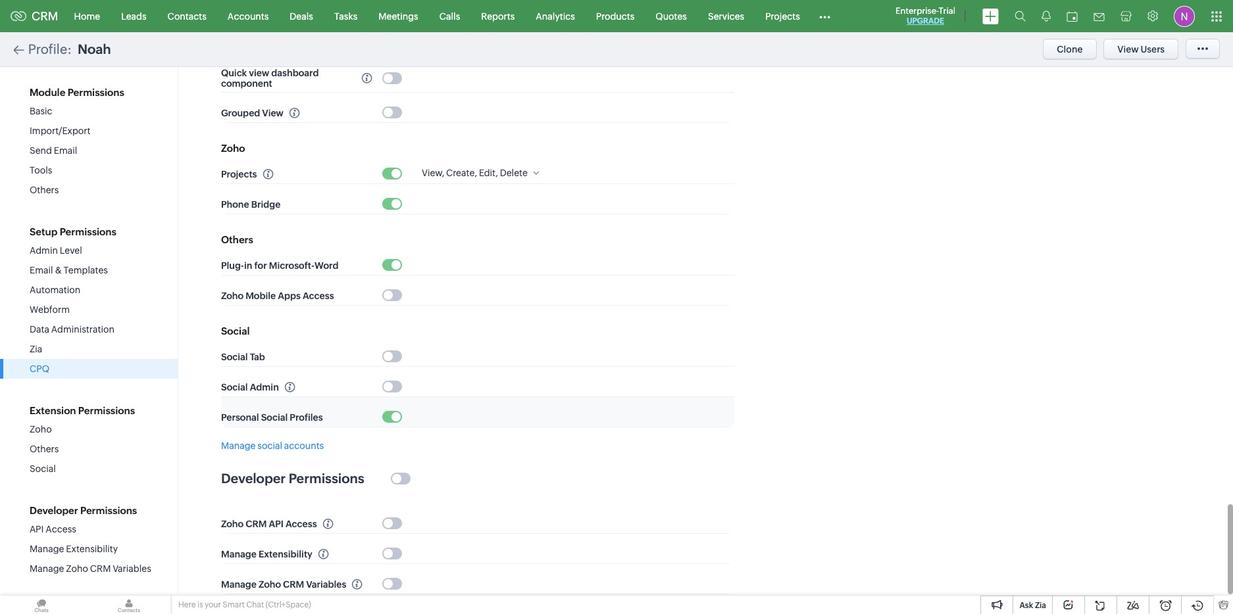 Task type: describe. For each thing, give the bounding box(es) containing it.
0 horizontal spatial variables
[[113, 564, 151, 574]]

search image
[[1015, 11, 1026, 22]]

1 vertical spatial zia
[[1035, 601, 1046, 611]]

admin level
[[30, 245, 82, 256]]

create,
[[446, 168, 477, 178]]

1 vertical spatial manage zoho crm variables
[[221, 579, 346, 590]]

profile
[[28, 41, 67, 57]]

social tab
[[221, 352, 265, 362]]

0 horizontal spatial developer permissions
[[30, 505, 137, 516]]

social
[[257, 441, 282, 451]]

create menu element
[[974, 0, 1007, 32]]

phone bridge
[[221, 199, 280, 210]]

1 vertical spatial others
[[221, 234, 253, 245]]

dashboard
[[271, 68, 319, 78]]

trial
[[939, 6, 955, 16]]

leads link
[[111, 0, 157, 32]]

reports
[[481, 11, 515, 21]]

0 vertical spatial admin
[[30, 245, 58, 256]]

view users
[[1117, 44, 1165, 55]]

permissions for manage zoho crm variables
[[80, 505, 137, 516]]

upgrade
[[907, 16, 944, 26]]

0 vertical spatial developer permissions
[[221, 471, 364, 486]]

1 horizontal spatial api
[[269, 519, 284, 529]]

basic
[[30, 106, 52, 116]]

1 horizontal spatial manage extensibility
[[221, 549, 312, 560]]

webform
[[30, 305, 70, 315]]

profile element
[[1166, 0, 1203, 32]]

data
[[30, 324, 49, 335]]

permissions for send email
[[68, 87, 124, 98]]

here is your smart chat (ctrl+space)
[[178, 601, 311, 610]]

is
[[197, 601, 203, 610]]

administration
[[51, 324, 114, 335]]

setup
[[30, 226, 57, 238]]

calls
[[439, 11, 460, 21]]

plug-in for microsoft-word
[[221, 260, 338, 271]]

(ctrl+space)
[[266, 601, 311, 610]]

create menu image
[[982, 8, 999, 24]]

0 horizontal spatial projects
[[221, 169, 257, 179]]

personal social profiles
[[221, 412, 323, 423]]

import/export
[[30, 126, 90, 136]]

contacts link
[[157, 0, 217, 32]]

clone
[[1057, 44, 1083, 55]]

api access
[[30, 524, 76, 535]]

access for zoho crm api access
[[286, 519, 317, 529]]

1 horizontal spatial extensibility
[[259, 549, 312, 560]]

1 vertical spatial view
[[262, 108, 284, 118]]

home
[[74, 11, 100, 21]]

mails image
[[1094, 13, 1105, 21]]

level
[[60, 245, 82, 256]]

deals
[[290, 11, 313, 21]]

manage social accounts
[[221, 441, 324, 451]]

automation
[[30, 285, 80, 295]]

:
[[67, 41, 72, 57]]

services link
[[697, 0, 755, 32]]

view, create, edit, delete
[[422, 168, 528, 178]]

bridge
[[251, 199, 280, 210]]

module permissions
[[30, 87, 124, 98]]

profiles
[[290, 412, 323, 423]]

0 horizontal spatial extensibility
[[66, 544, 118, 555]]

smart
[[223, 601, 245, 610]]

quick
[[221, 68, 247, 78]]

1 horizontal spatial variables
[[306, 579, 346, 590]]

view inside 'view users' button
[[1117, 44, 1139, 55]]

0 vertical spatial projects
[[765, 11, 800, 21]]

enterprise-trial upgrade
[[895, 6, 955, 26]]

delete
[[500, 168, 528, 178]]

2 vertical spatial others
[[30, 444, 59, 455]]

plug-
[[221, 260, 244, 271]]

1 horizontal spatial email
[[54, 145, 77, 156]]

send
[[30, 145, 52, 156]]

1 vertical spatial email
[[30, 265, 53, 276]]

products link
[[585, 0, 645, 32]]

quotes
[[656, 11, 687, 21]]

cpq
[[30, 364, 49, 374]]

manage social accounts link
[[221, 441, 324, 451]]

word
[[314, 260, 338, 271]]

manage up chats image
[[30, 564, 64, 574]]

0 vertical spatial developer
[[221, 471, 286, 486]]

tools
[[30, 165, 52, 176]]

extension
[[30, 405, 76, 416]]

for
[[254, 260, 267, 271]]

&
[[55, 265, 62, 276]]

accounts
[[228, 11, 269, 21]]

templates
[[64, 265, 108, 276]]

chat
[[246, 601, 264, 610]]

tasks link
[[324, 0, 368, 32]]

clone button
[[1043, 39, 1096, 60]]

enterprise-
[[895, 6, 939, 16]]



Task type: locate. For each thing, give the bounding box(es) containing it.
projects link
[[755, 0, 810, 32]]

phone
[[221, 199, 249, 210]]

ask zia
[[1019, 601, 1046, 611]]

profile image
[[1174, 6, 1195, 27]]

meetings link
[[368, 0, 429, 32]]

microsoft-
[[269, 260, 314, 271]]

0 vertical spatial view
[[1117, 44, 1139, 55]]

manage down api access
[[30, 544, 64, 555]]

0 horizontal spatial admin
[[30, 245, 58, 256]]

grouped
[[221, 108, 260, 118]]

manage zoho crm variables up contacts "image"
[[30, 564, 151, 574]]

0 vertical spatial zia
[[30, 344, 42, 355]]

others down extension
[[30, 444, 59, 455]]

contacts image
[[88, 596, 170, 615]]

signals element
[[1034, 0, 1059, 32]]

manage down 'personal'
[[221, 441, 256, 451]]

0 vertical spatial manage zoho crm variables
[[30, 564, 151, 574]]

data administration
[[30, 324, 114, 335]]

developer down social
[[221, 471, 286, 486]]

permissions for social
[[78, 405, 135, 416]]

manage zoho crm variables up (ctrl+space)
[[221, 579, 346, 590]]

mails element
[[1086, 1, 1113, 31]]

0 vertical spatial others
[[30, 185, 59, 195]]

projects left other modules field
[[765, 11, 800, 21]]

tasks
[[334, 11, 357, 21]]

0 horizontal spatial developer
[[30, 505, 78, 516]]

email
[[54, 145, 77, 156], [30, 265, 53, 276]]

send email
[[30, 145, 77, 156]]

developer permissions up api access
[[30, 505, 137, 516]]

1 vertical spatial developer
[[30, 505, 78, 516]]

calendar image
[[1067, 11, 1078, 21]]

1 horizontal spatial manage zoho crm variables
[[221, 579, 346, 590]]

view users button
[[1104, 39, 1178, 60]]

manage extensibility
[[30, 544, 118, 555], [221, 549, 312, 560]]

0 vertical spatial email
[[54, 145, 77, 156]]

social up 'personal'
[[221, 382, 248, 393]]

zia down data
[[30, 344, 42, 355]]

analytics
[[536, 11, 575, 21]]

manage
[[221, 441, 256, 451], [30, 544, 64, 555], [221, 549, 256, 560], [30, 564, 64, 574], [221, 579, 256, 590]]

leads
[[121, 11, 146, 21]]

view
[[1117, 44, 1139, 55], [262, 108, 284, 118]]

manage up the smart on the bottom
[[221, 579, 256, 590]]

ask
[[1019, 601, 1033, 611]]

email & templates
[[30, 265, 108, 276]]

variables up (ctrl+space)
[[306, 579, 346, 590]]

manage down zoho crm api access
[[221, 549, 256, 560]]

extensibility down api access
[[66, 544, 118, 555]]

zoho mobile apps access
[[221, 291, 334, 301]]

grouped view
[[221, 108, 284, 118]]

social up manage social accounts
[[261, 412, 288, 423]]

Other Modules field
[[810, 6, 839, 27]]

email down import/export
[[54, 145, 77, 156]]

access for zoho mobile apps access
[[303, 291, 334, 301]]

quotes link
[[645, 0, 697, 32]]

0 vertical spatial variables
[[113, 564, 151, 574]]

0 horizontal spatial view
[[262, 108, 284, 118]]

extension permissions
[[30, 405, 135, 416]]

projects up phone at the top left
[[221, 169, 257, 179]]

profile : noah
[[28, 41, 111, 57]]

view right grouped
[[262, 108, 284, 118]]

projects
[[765, 11, 800, 21], [221, 169, 257, 179]]

users
[[1141, 44, 1165, 55]]

0 horizontal spatial zia
[[30, 344, 42, 355]]

manage zoho crm variables
[[30, 564, 151, 574], [221, 579, 346, 590]]

permissions
[[68, 87, 124, 98], [60, 226, 116, 238], [78, 405, 135, 416], [289, 471, 364, 486], [80, 505, 137, 516]]

1 vertical spatial developer permissions
[[30, 505, 137, 516]]

accounts link
[[217, 0, 279, 32]]

view
[[249, 68, 269, 78]]

developer permissions
[[221, 471, 364, 486], [30, 505, 137, 516]]

1 horizontal spatial admin
[[250, 382, 279, 393]]

your
[[205, 601, 221, 610]]

others down tools
[[30, 185, 59, 195]]

accounts
[[284, 441, 324, 451]]

manage extensibility down api access
[[30, 544, 118, 555]]

noah
[[78, 41, 111, 57]]

reports link
[[471, 0, 525, 32]]

1 vertical spatial admin
[[250, 382, 279, 393]]

1 horizontal spatial developer permissions
[[221, 471, 364, 486]]

0 horizontal spatial email
[[30, 265, 53, 276]]

contacts
[[168, 11, 206, 21]]

0 horizontal spatial manage zoho crm variables
[[30, 564, 151, 574]]

extensibility down zoho crm api access
[[259, 549, 312, 560]]

admin down setup
[[30, 245, 58, 256]]

social admin
[[221, 382, 279, 393]]

1 vertical spatial projects
[[221, 169, 257, 179]]

0 horizontal spatial manage extensibility
[[30, 544, 118, 555]]

deals link
[[279, 0, 324, 32]]

products
[[596, 11, 634, 21]]

setup permissions
[[30, 226, 116, 238]]

1 horizontal spatial view
[[1117, 44, 1139, 55]]

quick view dashboard component
[[221, 68, 319, 89]]

social down extension
[[30, 464, 56, 474]]

meetings
[[379, 11, 418, 21]]

signals image
[[1042, 11, 1051, 22]]

in
[[244, 260, 252, 271]]

here
[[178, 601, 196, 610]]

personal
[[221, 412, 259, 423]]

chats image
[[0, 596, 83, 615]]

mobile
[[246, 291, 276, 301]]

module
[[30, 87, 65, 98]]

developer permissions down accounts
[[221, 471, 364, 486]]

zoho crm api access
[[221, 519, 317, 529]]

tab
[[250, 352, 265, 362]]

social up social tab
[[221, 326, 250, 337]]

permissions for automation
[[60, 226, 116, 238]]

search element
[[1007, 0, 1034, 32]]

1 horizontal spatial developer
[[221, 471, 286, 486]]

calls link
[[429, 0, 471, 32]]

1 horizontal spatial zia
[[1035, 601, 1046, 611]]

apps
[[278, 291, 301, 301]]

1 horizontal spatial projects
[[765, 11, 800, 21]]

view left users
[[1117, 44, 1139, 55]]

view,
[[422, 168, 444, 178]]

0 horizontal spatial api
[[30, 524, 44, 535]]

1 vertical spatial variables
[[306, 579, 346, 590]]

social
[[221, 326, 250, 337], [221, 352, 248, 362], [221, 382, 248, 393], [261, 412, 288, 423], [30, 464, 56, 474]]

email left the & at the top
[[30, 265, 53, 276]]

developer up api access
[[30, 505, 78, 516]]

crm link
[[11, 9, 58, 23]]

component
[[221, 78, 272, 89]]

zoho
[[221, 143, 245, 154], [221, 291, 244, 301], [30, 424, 52, 435], [221, 519, 244, 529], [66, 564, 88, 574], [259, 579, 281, 590]]

variables
[[113, 564, 151, 574], [306, 579, 346, 590]]

zia right 'ask'
[[1035, 601, 1046, 611]]

social left tab
[[221, 352, 248, 362]]

extensibility
[[66, 544, 118, 555], [259, 549, 312, 560]]

edit,
[[479, 168, 498, 178]]

services
[[708, 11, 744, 21]]

analytics link
[[525, 0, 585, 32]]

others up plug-
[[221, 234, 253, 245]]

manage extensibility down zoho crm api access
[[221, 549, 312, 560]]

variables up contacts "image"
[[113, 564, 151, 574]]

admin down tab
[[250, 382, 279, 393]]

api
[[269, 519, 284, 529], [30, 524, 44, 535]]



Task type: vqa. For each thing, say whether or not it's contained in the screenshot.
the Clone button
yes



